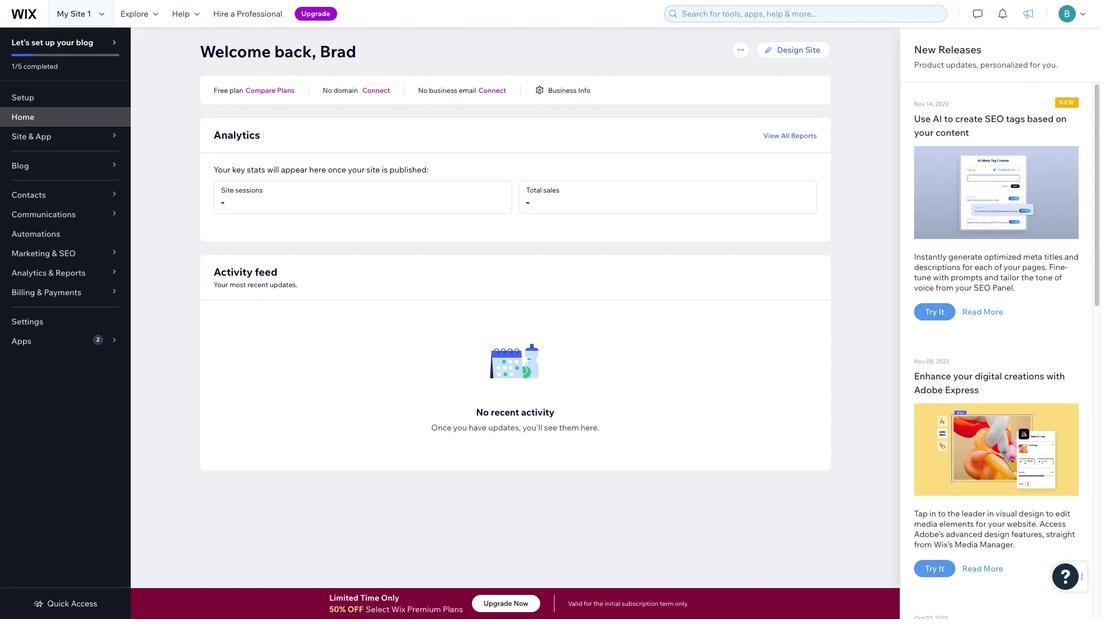 Task type: describe. For each thing, give the bounding box(es) containing it.
is
[[382, 165, 388, 175]]

seo inside dropdown button
[[59, 248, 76, 259]]

blog button
[[0, 156, 131, 176]]

most
[[230, 281, 246, 289]]

2 read more link from the top
[[963, 564, 1004, 574]]

your left site
[[348, 165, 365, 175]]

site right design
[[806, 45, 821, 55]]

your inside use ai to create seo tags based on your content
[[914, 127, 934, 138]]

you.
[[1043, 60, 1058, 70]]

nov 08, 2023 enhance your digital creations with adobe express
[[914, 358, 1065, 396]]

business info button
[[534, 85, 591, 95]]

business
[[548, 86, 577, 94]]

here.
[[581, 423, 599, 433]]

total
[[526, 186, 542, 194]]

content
[[936, 127, 969, 138]]

email
[[459, 86, 476, 94]]

generate
[[949, 252, 983, 262]]

2 it from the top
[[939, 564, 945, 574]]

try for 1st 'read more' link
[[926, 307, 937, 317]]

leader
[[962, 509, 986, 519]]

design
[[777, 45, 804, 55]]

& for site
[[28, 131, 34, 142]]

activity
[[521, 407, 555, 418]]

to for ai
[[945, 113, 954, 124]]

valid
[[568, 600, 583, 608]]

automations link
[[0, 224, 131, 244]]

Search for tools, apps, help & more... field
[[679, 6, 944, 22]]

app
[[35, 131, 51, 142]]

0 vertical spatial and
[[1065, 252, 1079, 262]]

1 your from the top
[[214, 165, 231, 175]]

1/5 completed
[[11, 62, 58, 71]]

read more for first 'read more' link from the bottom
[[963, 564, 1004, 574]]

professional
[[237, 9, 283, 19]]

2
[[96, 336, 100, 344]]

quick access button
[[33, 599, 97, 609]]

hire a professional link
[[206, 0, 289, 28]]

no for business
[[418, 86, 428, 94]]

site inside site sessions -
[[221, 186, 234, 194]]

1 it from the top
[[939, 307, 945, 317]]

50%
[[329, 605, 346, 615]]

1 vertical spatial design
[[985, 530, 1010, 540]]

personalized
[[981, 60, 1028, 70]]

optimized
[[984, 252, 1022, 262]]

appear
[[281, 165, 308, 175]]

upgrade now button
[[472, 595, 540, 613]]

seo inside use ai to create seo tags based on your content
[[985, 113, 1004, 124]]

settings link
[[0, 312, 131, 332]]

connect link for no business email connect
[[479, 85, 506, 95]]

product
[[914, 60, 944, 70]]

all
[[781, 131, 790, 140]]

your down generate on the right
[[956, 283, 972, 293]]

0 horizontal spatial the
[[594, 600, 603, 608]]

upgrade now
[[484, 599, 529, 608]]

instantly generate optimized meta titles and descriptions for each of your pages. fine- tune with prompts and tailor the tone of voice from your seo panel.
[[914, 252, 1079, 293]]

nov 14, 2023
[[914, 100, 949, 108]]

to left edit
[[1046, 509, 1054, 519]]

back,
[[275, 41, 316, 61]]

brad
[[320, 41, 356, 61]]

business
[[429, 86, 458, 94]]

1 read more link from the top
[[963, 307, 1004, 317]]

your inside "nov 08, 2023 enhance your digital creations with adobe express"
[[954, 370, 973, 382]]

upgrade for upgrade now
[[484, 599, 512, 608]]

set
[[31, 37, 43, 48]]

descriptions
[[914, 262, 961, 272]]

based
[[1027, 113, 1054, 124]]

let's set up your blog
[[11, 37, 93, 48]]

create
[[956, 113, 983, 124]]

no recent activity once you have updates, you'll see them here.
[[431, 407, 599, 433]]

1
[[87, 9, 91, 19]]

blog
[[76, 37, 93, 48]]

billing & payments button
[[0, 283, 131, 302]]

14,
[[927, 100, 934, 108]]

tap in to the leader in visual design to edit media elements for your website. access adobe's advanced design features, straight from wix's media manager.
[[914, 509, 1076, 550]]

& for marketing
[[52, 248, 57, 259]]

up
[[45, 37, 55, 48]]

no business email connect
[[418, 86, 506, 94]]

stats
[[247, 165, 265, 175]]

with inside instantly generate optimized meta titles and descriptions for each of your pages. fine- tune with prompts and tailor the tone of voice from your seo panel.
[[933, 272, 949, 283]]

0 horizontal spatial of
[[995, 262, 1002, 272]]

prompts
[[951, 272, 983, 283]]

plans inside limited time only 50% off select wix premium plans
[[443, 605, 463, 615]]

pages.
[[1023, 262, 1048, 272]]

tags
[[1006, 113, 1025, 124]]

read more for 1st 'read more' link
[[963, 307, 1004, 317]]

2 in from the left
[[988, 509, 994, 519]]

instantly
[[914, 252, 947, 262]]

1 in from the left
[[930, 509, 937, 519]]

marketing & seo
[[11, 248, 76, 259]]

home link
[[0, 107, 131, 127]]

term
[[660, 600, 674, 608]]

compare
[[246, 86, 276, 94]]

free
[[214, 86, 228, 94]]

access inside sidebar element
[[71, 599, 97, 609]]

for inside instantly generate optimized meta titles and descriptions for each of your pages. fine- tune with prompts and tailor the tone of voice from your seo panel.
[[963, 262, 973, 272]]

you
[[453, 423, 467, 433]]

sessions
[[235, 186, 263, 194]]

you'll
[[523, 423, 543, 433]]

payments
[[44, 287, 81, 298]]

analytics for analytics
[[214, 129, 260, 142]]

see
[[544, 423, 558, 433]]

2023 for nov 14, 2023
[[936, 100, 949, 108]]

voice
[[914, 283, 934, 293]]

billing
[[11, 287, 35, 298]]

your inside sidebar element
[[57, 37, 74, 48]]

edit
[[1056, 509, 1071, 519]]

access inside tap in to the leader in visual design to edit media elements for your website. access adobe's advanced design features, straight from wix's media manager.
[[1040, 519, 1066, 530]]

try it for 1st 'read more' link
[[926, 307, 945, 317]]

let's
[[11, 37, 30, 48]]

contacts
[[11, 190, 46, 200]]

domain
[[334, 86, 358, 94]]

& for analytics
[[48, 268, 54, 278]]

1 vertical spatial and
[[985, 272, 999, 283]]

info
[[578, 86, 591, 94]]

design site
[[777, 45, 821, 55]]

wix
[[392, 605, 405, 615]]

sidebar element
[[0, 28, 131, 620]]

upgrade button
[[295, 7, 337, 21]]

activity feed your most recent updates.
[[214, 266, 298, 289]]

here
[[309, 165, 326, 175]]

automations
[[11, 229, 60, 239]]

communications
[[11, 209, 76, 220]]

setup
[[11, 92, 34, 103]]

have
[[469, 423, 487, 433]]

digital
[[975, 370, 1002, 382]]

for right valid
[[584, 600, 592, 608]]

feed
[[255, 266, 277, 279]]



Task type: vqa. For each thing, say whether or not it's contained in the screenshot.


Task type: locate. For each thing, give the bounding box(es) containing it.
- for total sales -
[[526, 196, 530, 209]]

express
[[945, 384, 979, 396]]

to for in
[[938, 509, 946, 519]]

free plan compare plans
[[214, 86, 295, 94]]

1 vertical spatial plans
[[443, 605, 463, 615]]

upgrade left the now
[[484, 599, 512, 608]]

updates, inside no recent activity once you have updates, you'll see them here.
[[488, 423, 521, 433]]

of right tone
[[1055, 272, 1062, 283]]

2 read more from the top
[[963, 564, 1004, 574]]

read down media
[[963, 564, 982, 574]]

your left 'most'
[[214, 281, 228, 289]]

0 vertical spatial try it link
[[914, 303, 956, 320]]

1 horizontal spatial in
[[988, 509, 994, 519]]

1 read more from the top
[[963, 307, 1004, 317]]

the inside tap in to the leader in visual design to edit media elements for your website. access adobe's advanced design features, straight from wix's media manager.
[[948, 509, 960, 519]]

for inside tap in to the leader in visual design to edit media elements for your website. access adobe's advanced design features, straight from wix's media manager.
[[976, 519, 987, 530]]

1 horizontal spatial analytics
[[214, 129, 260, 142]]

of right each
[[995, 262, 1002, 272]]

nov inside "nov 08, 2023 enhance your digital creations with adobe express"
[[914, 358, 925, 365]]

& up billing & payments
[[48, 268, 54, 278]]

& inside "dropdown button"
[[37, 287, 42, 298]]

plan
[[230, 86, 243, 94]]

2 vertical spatial seo
[[974, 283, 991, 293]]

plans right premium
[[443, 605, 463, 615]]

only
[[381, 593, 400, 604]]

to right ai
[[945, 113, 954, 124]]

site inside popup button
[[11, 131, 27, 142]]

to
[[945, 113, 954, 124], [938, 509, 946, 519], [1046, 509, 1054, 519]]

seo left tags
[[985, 113, 1004, 124]]

1 vertical spatial read more
[[963, 564, 1004, 574]]

1 horizontal spatial connect link
[[479, 85, 506, 95]]

my site 1
[[57, 9, 91, 19]]

your up panel.
[[1004, 262, 1021, 272]]

0 vertical spatial analytics
[[214, 129, 260, 142]]

connect
[[363, 86, 390, 94], [479, 86, 506, 94]]

from
[[936, 283, 954, 293], [914, 540, 932, 550]]

your inside tap in to the leader in visual design to edit media elements for your website. access adobe's advanced design features, straight from wix's media manager.
[[989, 519, 1005, 530]]

for right elements
[[976, 519, 987, 530]]

0 vertical spatial 2023
[[936, 100, 949, 108]]

in left "visual"
[[988, 509, 994, 519]]

& up analytics & reports
[[52, 248, 57, 259]]

connect link for no domain connect
[[363, 85, 390, 95]]

site & app
[[11, 131, 51, 142]]

to right media
[[938, 509, 946, 519]]

1 connect link from the left
[[363, 85, 390, 95]]

with
[[933, 272, 949, 283], [1047, 370, 1065, 382]]

1 vertical spatial updates,
[[488, 423, 521, 433]]

now
[[514, 599, 529, 608]]

updates, right have
[[488, 423, 521, 433]]

features,
[[1012, 530, 1045, 540]]

0 horizontal spatial access
[[71, 599, 97, 609]]

premium
[[407, 605, 441, 615]]

1 horizontal spatial design
[[1019, 509, 1045, 519]]

plans right compare
[[277, 86, 295, 94]]

try for first 'read more' link from the bottom
[[926, 564, 937, 574]]

contacts button
[[0, 185, 131, 205]]

- inside "total sales -"
[[526, 196, 530, 209]]

advanced
[[946, 530, 983, 540]]

1 try it link from the top
[[914, 303, 956, 320]]

no inside no recent activity once you have updates, you'll see them here.
[[476, 407, 489, 418]]

a
[[231, 9, 235, 19]]

0 horizontal spatial design
[[985, 530, 1010, 540]]

upgrade
[[301, 9, 330, 18], [484, 599, 512, 608]]

0 vertical spatial updates,
[[946, 60, 979, 70]]

in
[[930, 509, 937, 519], [988, 509, 994, 519]]

read more down panel.
[[963, 307, 1004, 317]]

try it link for first 'read more' link from the bottom
[[914, 561, 956, 578]]

quick access
[[47, 599, 97, 609]]

reports inside "button"
[[791, 131, 817, 140]]

nov left 08,
[[914, 358, 925, 365]]

read more link down panel.
[[963, 307, 1004, 317]]

1 vertical spatial reports
[[55, 268, 86, 278]]

try it link for 1st 'read more' link
[[914, 303, 956, 320]]

1 horizontal spatial of
[[1055, 272, 1062, 283]]

site sessions -
[[221, 186, 263, 209]]

connect link right email
[[479, 85, 506, 95]]

the left leader
[[948, 509, 960, 519]]

try it down wix's
[[926, 564, 945, 574]]

2 vertical spatial the
[[594, 600, 603, 608]]

your
[[57, 37, 74, 48], [914, 127, 934, 138], [348, 165, 365, 175], [1004, 262, 1021, 272], [956, 283, 972, 293], [954, 370, 973, 382], [989, 519, 1005, 530]]

ai
[[933, 113, 942, 124]]

read more link down manager.
[[963, 564, 1004, 574]]

select
[[366, 605, 390, 615]]

0 horizontal spatial no
[[323, 86, 332, 94]]

use ai to create seo tags based on your content
[[914, 113, 1067, 138]]

1 read from the top
[[963, 307, 982, 317]]

2 try from the top
[[926, 564, 937, 574]]

-
[[221, 196, 224, 209], [526, 196, 530, 209]]

from inside tap in to the leader in visual design to edit media elements for your website. access adobe's advanced design features, straight from wix's media manager.
[[914, 540, 932, 550]]

more down panel.
[[984, 307, 1004, 317]]

0 horizontal spatial connect link
[[363, 85, 390, 95]]

with right tune
[[933, 272, 949, 283]]

recent left activity
[[491, 407, 519, 418]]

1 vertical spatial your
[[214, 281, 228, 289]]

0 vertical spatial try it
[[926, 307, 945, 317]]

home
[[11, 112, 34, 122]]

creations
[[1004, 370, 1045, 382]]

2023 right 14,
[[936, 100, 949, 108]]

2023 inside "nov 08, 2023 enhance your digital creations with adobe express"
[[936, 358, 950, 365]]

1 vertical spatial upgrade
[[484, 599, 512, 608]]

connect right email
[[479, 86, 506, 94]]

no left business
[[418, 86, 428, 94]]

1 vertical spatial more
[[984, 564, 1004, 574]]

from right voice
[[936, 283, 954, 293]]

1 vertical spatial it
[[939, 564, 945, 574]]

the left initial
[[594, 600, 603, 608]]

0 horizontal spatial analytics
[[11, 268, 47, 278]]

1 horizontal spatial and
[[1065, 252, 1079, 262]]

0 horizontal spatial plans
[[277, 86, 295, 94]]

your up express
[[954, 370, 973, 382]]

no for recent
[[476, 407, 489, 418]]

1 vertical spatial from
[[914, 540, 932, 550]]

try it link down wix's
[[914, 561, 956, 578]]

read down prompts
[[963, 307, 982, 317]]

recent down feed
[[248, 281, 268, 289]]

1 horizontal spatial the
[[948, 509, 960, 519]]

1 horizontal spatial connect
[[479, 86, 506, 94]]

0 horizontal spatial reports
[[55, 268, 86, 278]]

0 vertical spatial read more
[[963, 307, 1004, 317]]

read for 1st 'read more' link
[[963, 307, 982, 317]]

reports for view all reports
[[791, 131, 817, 140]]

no left domain
[[323, 86, 332, 94]]

2 horizontal spatial no
[[476, 407, 489, 418]]

0 vertical spatial upgrade
[[301, 9, 330, 18]]

1 vertical spatial read more link
[[963, 564, 1004, 574]]

for left each
[[963, 262, 973, 272]]

& inside dropdown button
[[48, 268, 54, 278]]

from left wix's
[[914, 540, 932, 550]]

your right the up
[[57, 37, 74, 48]]

0 vertical spatial nov
[[914, 100, 925, 108]]

read for first 'read more' link from the bottom
[[963, 564, 982, 574]]

try down wix's
[[926, 564, 937, 574]]

2 connect link from the left
[[479, 85, 506, 95]]

1 horizontal spatial no
[[418, 86, 428, 94]]

0 vertical spatial design
[[1019, 509, 1045, 519]]

1 connect from the left
[[363, 86, 390, 94]]

1 vertical spatial nov
[[914, 358, 925, 365]]

0 horizontal spatial in
[[930, 509, 937, 519]]

1 try it from the top
[[926, 307, 945, 317]]

2023 for nov 08, 2023 enhance your digital creations with adobe express
[[936, 358, 950, 365]]

it down descriptions
[[939, 307, 945, 317]]

read more down manager.
[[963, 564, 1004, 574]]

& for billing
[[37, 287, 42, 298]]

2 try it from the top
[[926, 564, 945, 574]]

from inside instantly generate optimized meta titles and descriptions for each of your pages. fine- tune with prompts and tailor the tone of voice from your seo panel.
[[936, 283, 954, 293]]

reports for analytics & reports
[[55, 268, 86, 278]]

my
[[57, 9, 69, 19]]

1 vertical spatial seo
[[59, 248, 76, 259]]

try it link down voice
[[914, 303, 956, 320]]

0 vertical spatial plans
[[277, 86, 295, 94]]

design down "visual"
[[985, 530, 1010, 540]]

business info
[[548, 86, 591, 94]]

0 horizontal spatial from
[[914, 540, 932, 550]]

your down use
[[914, 127, 934, 138]]

your
[[214, 165, 231, 175], [214, 281, 228, 289]]

new
[[1060, 99, 1075, 106]]

only.
[[675, 600, 689, 608]]

published:
[[390, 165, 429, 175]]

design
[[1019, 509, 1045, 519], [985, 530, 1010, 540]]

0 vertical spatial your
[[214, 165, 231, 175]]

2 connect from the left
[[479, 86, 506, 94]]

site
[[70, 9, 85, 19], [806, 45, 821, 55], [11, 131, 27, 142], [221, 186, 234, 194]]

0 vertical spatial the
[[1022, 272, 1034, 283]]

1 horizontal spatial reports
[[791, 131, 817, 140]]

- for site sessions -
[[221, 196, 224, 209]]

2 read from the top
[[963, 564, 982, 574]]

0 vertical spatial more
[[984, 307, 1004, 317]]

0 vertical spatial it
[[939, 307, 945, 317]]

- inside site sessions -
[[221, 196, 224, 209]]

1 vertical spatial 2023
[[936, 358, 950, 365]]

reports right all
[[791, 131, 817, 140]]

0 horizontal spatial connect
[[363, 86, 390, 94]]

& inside dropdown button
[[52, 248, 57, 259]]

2 horizontal spatial the
[[1022, 272, 1034, 283]]

0 horizontal spatial recent
[[248, 281, 268, 289]]

adobe
[[914, 384, 943, 396]]

1 - from the left
[[221, 196, 224, 209]]

access right the quick
[[71, 599, 97, 609]]

more down manager.
[[984, 564, 1004, 574]]

updates, inside 'new releases product updates, personalized for you.'
[[946, 60, 979, 70]]

1 vertical spatial try
[[926, 564, 937, 574]]

1 horizontal spatial plans
[[443, 605, 463, 615]]

analytics up key
[[214, 129, 260, 142]]

0 vertical spatial read more link
[[963, 307, 1004, 317]]

view all reports button
[[764, 130, 817, 141]]

1 horizontal spatial recent
[[491, 407, 519, 418]]

read more link
[[963, 307, 1004, 317], [963, 564, 1004, 574]]

0 vertical spatial access
[[1040, 519, 1066, 530]]

to inside use ai to create seo tags based on your content
[[945, 113, 954, 124]]

analytics down marketing
[[11, 268, 47, 278]]

your left key
[[214, 165, 231, 175]]

0 horizontal spatial and
[[985, 272, 999, 283]]

nov
[[914, 100, 925, 108], [914, 358, 925, 365]]

seo
[[985, 113, 1004, 124], [59, 248, 76, 259], [974, 283, 991, 293]]

1 vertical spatial read
[[963, 564, 982, 574]]

tune
[[914, 272, 932, 283]]

analytics & reports button
[[0, 263, 131, 283]]

1 vertical spatial analytics
[[11, 268, 47, 278]]

08,
[[927, 358, 935, 365]]

recent inside activity feed your most recent updates.
[[248, 281, 268, 289]]

with right creations
[[1047, 370, 1065, 382]]

site left '1' at the top
[[70, 9, 85, 19]]

1 vertical spatial with
[[1047, 370, 1065, 382]]

in right tap
[[930, 509, 937, 519]]

0 vertical spatial recent
[[248, 281, 268, 289]]

it
[[939, 307, 945, 317], [939, 564, 945, 574]]

completed
[[23, 62, 58, 71]]

1 horizontal spatial upgrade
[[484, 599, 512, 608]]

1 vertical spatial access
[[71, 599, 97, 609]]

site
[[367, 165, 380, 175]]

2 try it link from the top
[[914, 561, 956, 578]]

on
[[1056, 113, 1067, 124]]

seo inside instantly generate optimized meta titles and descriptions for each of your pages. fine- tune with prompts and tailor the tone of voice from your seo panel.
[[974, 283, 991, 293]]

1 vertical spatial try it link
[[914, 561, 956, 578]]

upgrade inside button
[[301, 9, 330, 18]]

valid for the initial subscription term only.
[[568, 600, 689, 608]]

sales
[[544, 186, 560, 194]]

0 vertical spatial read
[[963, 307, 982, 317]]

1 vertical spatial the
[[948, 509, 960, 519]]

nov left 14,
[[914, 100, 925, 108]]

setup link
[[0, 88, 131, 107]]

upgrade inside button
[[484, 599, 512, 608]]

seo down each
[[974, 283, 991, 293]]

0 horizontal spatial with
[[933, 272, 949, 283]]

1 horizontal spatial updates,
[[946, 60, 979, 70]]

& left app
[[28, 131, 34, 142]]

billing & payments
[[11, 287, 81, 298]]

design site link
[[757, 41, 831, 59]]

site left 'sessions'
[[221, 186, 234, 194]]

quick
[[47, 599, 69, 609]]

for left you.
[[1030, 60, 1041, 70]]

fine-
[[1049, 262, 1068, 272]]

design up features,
[[1019, 509, 1045, 519]]

connect right domain
[[363, 86, 390, 94]]

and left tailor
[[985, 272, 999, 283]]

1 vertical spatial recent
[[491, 407, 519, 418]]

and right titles
[[1065, 252, 1079, 262]]

wix's
[[934, 540, 953, 550]]

no up have
[[476, 407, 489, 418]]

limited
[[329, 593, 359, 604]]

2 nov from the top
[[914, 358, 925, 365]]

1 horizontal spatial access
[[1040, 519, 1066, 530]]

analytics inside dropdown button
[[11, 268, 47, 278]]

2023 right 08,
[[936, 358, 950, 365]]

recent inside no recent activity once you have updates, you'll see them here.
[[491, 407, 519, 418]]

updates.
[[270, 281, 298, 289]]

0 horizontal spatial upgrade
[[301, 9, 330, 18]]

it down wix's
[[939, 564, 945, 574]]

try it for first 'read more' link from the bottom
[[926, 564, 945, 574]]

1 more from the top
[[984, 307, 1004, 317]]

marketing & seo button
[[0, 244, 131, 263]]

1 nov from the top
[[914, 100, 925, 108]]

2 more from the top
[[984, 564, 1004, 574]]

your up manager.
[[989, 519, 1005, 530]]

no for domain
[[323, 86, 332, 94]]

adobe's
[[914, 530, 944, 540]]

upgrade for upgrade
[[301, 9, 330, 18]]

tap
[[914, 509, 928, 519]]

seo down the automations link
[[59, 248, 76, 259]]

1/5
[[11, 62, 22, 71]]

communications button
[[0, 205, 131, 224]]

will
[[267, 165, 279, 175]]

0 vertical spatial from
[[936, 283, 954, 293]]

site & app button
[[0, 127, 131, 146]]

& right billing
[[37, 287, 42, 298]]

compare plans link
[[246, 85, 295, 95]]

0 vertical spatial reports
[[791, 131, 817, 140]]

subscription
[[622, 600, 659, 608]]

blog
[[11, 161, 29, 171]]

1 vertical spatial try it
[[926, 564, 945, 574]]

0 horizontal spatial updates,
[[488, 423, 521, 433]]

2 your from the top
[[214, 281, 228, 289]]

0 vertical spatial with
[[933, 272, 949, 283]]

try down voice
[[926, 307, 937, 317]]

reports inside dropdown button
[[55, 268, 86, 278]]

reports down marketing & seo dropdown button
[[55, 268, 86, 278]]

1 horizontal spatial with
[[1047, 370, 1065, 382]]

updates,
[[946, 60, 979, 70], [488, 423, 521, 433]]

new
[[914, 43, 936, 56]]

1 horizontal spatial -
[[526, 196, 530, 209]]

read more
[[963, 307, 1004, 317], [963, 564, 1004, 574]]

tone
[[1036, 272, 1053, 283]]

analytics for analytics & reports
[[11, 268, 47, 278]]

connect link right domain
[[363, 85, 390, 95]]

access
[[1040, 519, 1066, 530], [71, 599, 97, 609]]

& inside popup button
[[28, 131, 34, 142]]

analytics
[[214, 129, 260, 142], [11, 268, 47, 278]]

for inside 'new releases product updates, personalized for you.'
[[1030, 60, 1041, 70]]

site down home
[[11, 131, 27, 142]]

0 vertical spatial try
[[926, 307, 937, 317]]

key
[[232, 165, 245, 175]]

try it down voice
[[926, 307, 945, 317]]

upgrade up back,
[[301, 9, 330, 18]]

media
[[914, 519, 938, 530]]

0 vertical spatial seo
[[985, 113, 1004, 124]]

the inside instantly generate optimized meta titles and descriptions for each of your pages. fine- tune with prompts and tailor the tone of voice from your seo panel.
[[1022, 272, 1034, 283]]

settings
[[11, 317, 43, 327]]

1 horizontal spatial from
[[936, 283, 954, 293]]

access right website.
[[1040, 519, 1066, 530]]

the left tone
[[1022, 272, 1034, 283]]

nov for nov 08, 2023 enhance your digital creations with adobe express
[[914, 358, 925, 365]]

with inside "nov 08, 2023 enhance your digital creations with adobe express"
[[1047, 370, 1065, 382]]

nov for nov 14, 2023
[[914, 100, 925, 108]]

0 horizontal spatial -
[[221, 196, 224, 209]]

updates, down releases on the top of the page
[[946, 60, 979, 70]]

total sales -
[[526, 186, 560, 209]]

2 - from the left
[[526, 196, 530, 209]]

1 try from the top
[[926, 307, 937, 317]]

your inside activity feed your most recent updates.
[[214, 281, 228, 289]]



